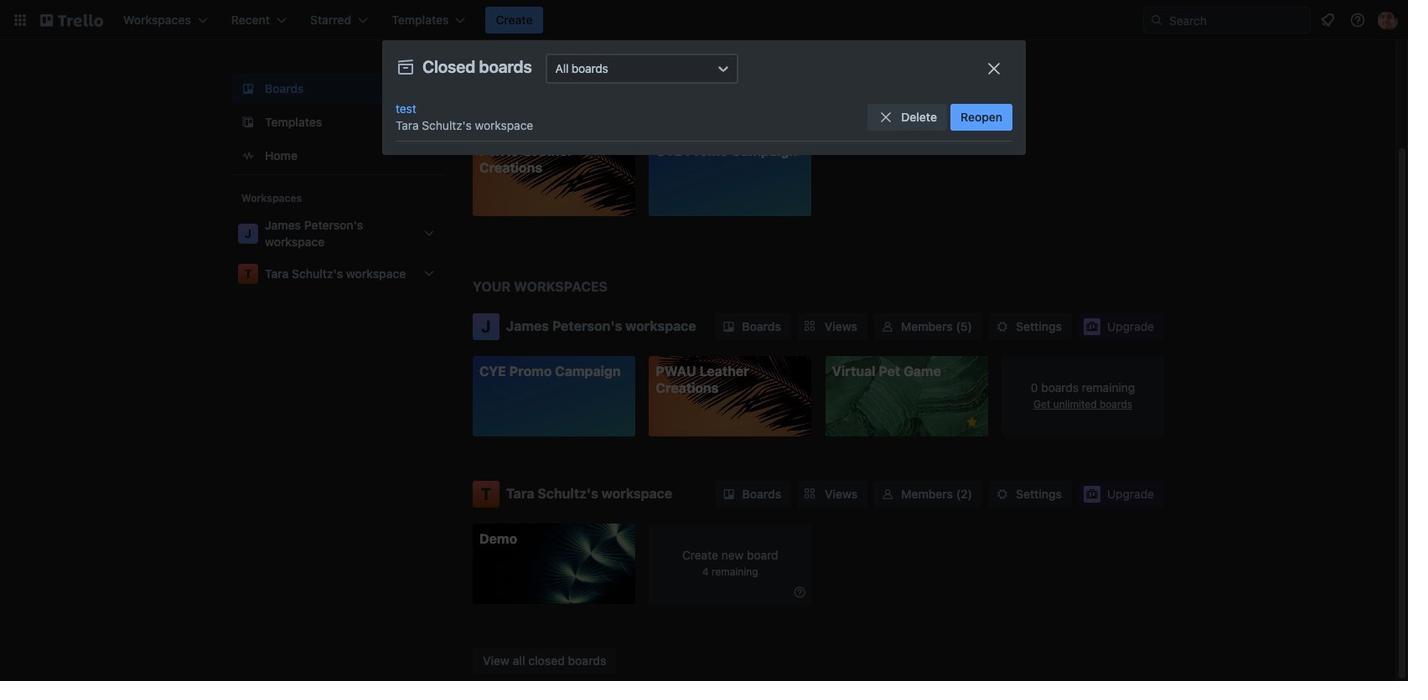 Task type: locate. For each thing, give the bounding box(es) containing it.
sm image
[[720, 318, 737, 335], [994, 318, 1011, 335], [720, 486, 737, 502], [994, 486, 1011, 502], [791, 584, 808, 601]]

primary element
[[0, 0, 1408, 40]]

search image
[[1150, 13, 1163, 27]]

james peterson (jamespeterson93) image
[[1378, 10, 1398, 30]]

1 vertical spatial sm image
[[879, 486, 896, 502]]

open information menu image
[[1349, 12, 1366, 28]]

sm image
[[879, 318, 896, 335], [879, 486, 896, 502]]

0 vertical spatial sm image
[[879, 318, 896, 335]]



Task type: vqa. For each thing, say whether or not it's contained in the screenshot.
James Peterson (jamespeterson93) icon
yes



Task type: describe. For each thing, give the bounding box(es) containing it.
2 sm image from the top
[[879, 486, 896, 502]]

0 notifications image
[[1318, 10, 1338, 30]]

template board image
[[238, 112, 258, 132]]

board image
[[238, 79, 258, 99]]

1 sm image from the top
[[879, 318, 896, 335]]

home image
[[238, 146, 258, 166]]

Search field
[[1143, 7, 1311, 34]]



